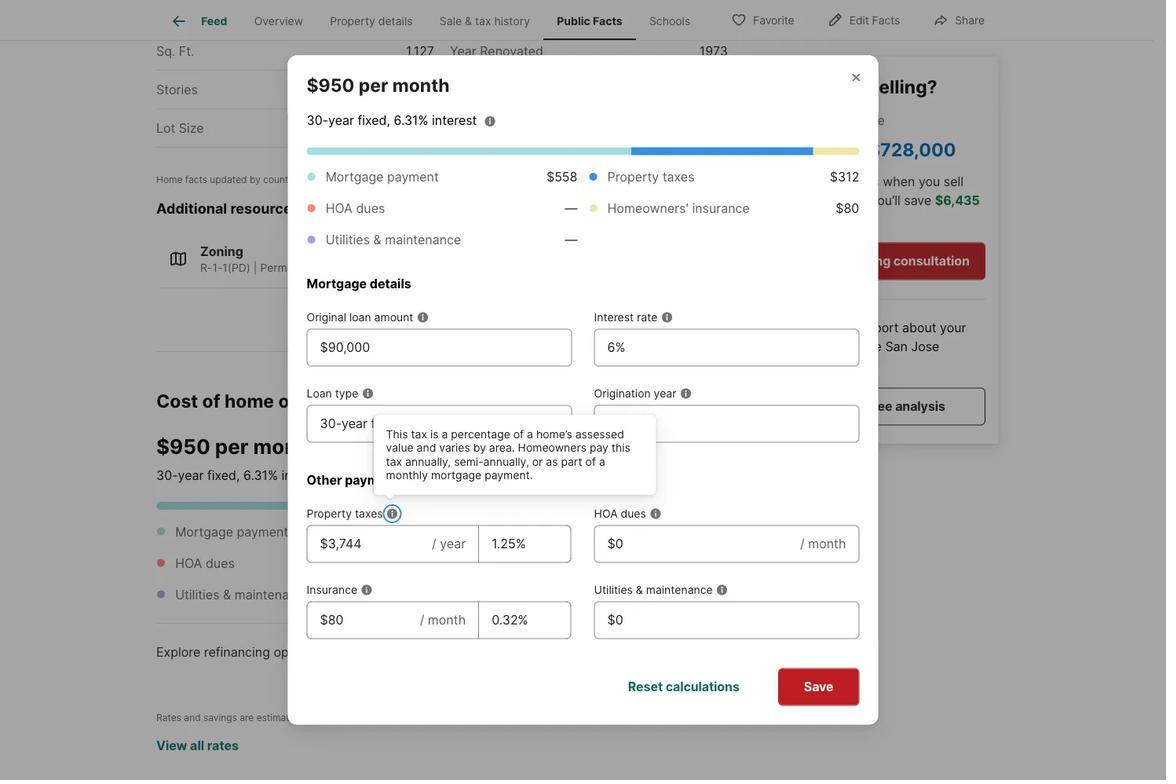 Task type: describe. For each thing, give the bounding box(es) containing it.
2 vertical spatial taxes
[[522, 524, 554, 540]]

cost
[[156, 390, 198, 412]]

value inside get an in-depth report about your home value and the
[[802, 339, 834, 354]]

1 vertical spatial per
[[215, 435, 249, 460]]

schedule
[[781, 253, 838, 269]]

1 vertical spatial 30-
[[320, 416, 342, 431]]

loan
[[350, 311, 371, 324]]

varies
[[439, 441, 470, 455]]

permitted:
[[260, 262, 314, 275]]

utilities & maintenance for fixed,
[[326, 232, 462, 248]]

0 vertical spatial taxes
[[663, 169, 695, 185]]

apn
[[450, 121, 476, 136]]

$312 inside $950 per month dialog
[[830, 169, 860, 185]]

when
[[883, 174, 916, 189]]

mortgage for month
[[175, 524, 233, 540]]

oct
[[347, 175, 363, 186]]

$80 for 30-year fixed, 6.31% interest
[[836, 201, 860, 216]]

type
[[335, 387, 359, 400]]

request a free analysis button
[[765, 388, 986, 425]]

$950 per month element
[[307, 55, 469, 97]]

payment for fixed,
[[387, 169, 439, 185]]

commercial
[[423, 262, 484, 275]]

estimated.
[[257, 712, 304, 724]]

hoa for month
[[175, 556, 202, 571]]

home inside get an in-depth report about your home value and the
[[765, 339, 799, 354]]

0 horizontal spatial /
[[420, 613, 425, 628]]

you'll
[[871, 193, 901, 208]]

this
[[612, 441, 631, 455]]

and inside get an in-depth report about your home value and the
[[837, 339, 859, 354]]

.
[[404, 175, 406, 186]]

this tax is a percentage of a home's assessed value and varies by area. homeowners pay this tax annually, semi-annually, or as part of a monthly mortgage payment. link
[[374, 415, 657, 520]]

size
[[179, 121, 204, 136]]

report
[[863, 320, 899, 335]]

1 vertical spatial property taxes
[[307, 507, 383, 521]]

public
[[557, 14, 591, 28]]

of up the "area."
[[514, 427, 524, 441]]

year down mortgage
[[440, 536, 466, 552]]

explore refinancing options button
[[156, 624, 728, 681]]

mortgage
[[431, 469, 482, 482]]

sale
[[440, 14, 462, 28]]

baths
[[156, 5, 190, 21]]

view all rates link
[[156, 737, 239, 755]]

get an in-depth report about your home value and the
[[765, 320, 967, 354]]

more
[[806, 174, 836, 189]]

by inside this tax is a percentage of a home's assessed value and varies by area. homeowners pay this tax annually, semi-annually, or as part of a monthly mortgage payment.
[[474, 441, 486, 455]]

homeowners
[[518, 441, 587, 455]]

$950 per month dialog
[[288, 55, 879, 725]]

0 vertical spatial property taxes
[[608, 169, 695, 185]]

edit facts button
[[815, 4, 914, 36]]

insurance for 30-year fixed, 6.31% interest
[[693, 201, 750, 216]]

origination
[[594, 387, 651, 400]]

0 horizontal spatial tax
[[386, 455, 402, 468]]

part
[[561, 455, 583, 468]]

year for year built
[[450, 5, 477, 21]]

sale & tax history
[[440, 14, 530, 28]]

you
[[919, 174, 941, 189]]

refinancing
[[204, 645, 270, 660]]

2 horizontal spatial utilities & maintenance
[[594, 583, 713, 597]]

other payments
[[307, 473, 406, 488]]

year down cost
[[178, 468, 204, 483]]

reset
[[629, 679, 663, 695]]

$558 for 30-year fixed, 6.31% interest
[[547, 169, 578, 185]]

records
[[297, 175, 330, 186]]

selling?
[[869, 75, 938, 97]]

2 savings from the left
[[382, 712, 415, 724]]

0 horizontal spatial taxes
[[355, 507, 383, 521]]

$728,000
[[869, 138, 957, 160]]

san jose market.
[[765, 339, 940, 373]]

save
[[804, 679, 834, 695]]

$612,000
[[765, 138, 852, 160]]

homeowners' insurance for 30-year fixed, 6.31% interest
[[608, 201, 750, 216]]

stories
[[156, 82, 198, 98]]

as
[[546, 455, 558, 468]]

maintenance for fixed,
[[385, 232, 462, 248]]

2 vertical spatial 30-
[[156, 468, 178, 483]]

0 horizontal spatial fixed,
[[207, 468, 240, 483]]

market.
[[765, 358, 810, 373]]

$80 for $950 per month
[[705, 556, 728, 571]]

1 vertical spatial 30-year fixed, 6.31% interest
[[156, 468, 327, 483]]

original
[[307, 311, 346, 324]]

lot
[[156, 121, 176, 136]]

sale & tax history tab
[[426, 2, 544, 40]]

schedule a selling consultation button
[[765, 242, 986, 280]]

and inside this tax is a percentage of a home's assessed value and varies by area. homeowners pay this tax annually, semi-annually, or as part of a monthly mortgage payment.
[[417, 441, 436, 455]]

tax inside tab
[[475, 14, 491, 28]]

1973
[[700, 44, 728, 59]]

payment.
[[485, 469, 533, 482]]

feed link
[[170, 12, 227, 31]]

2 annually, from the left
[[484, 455, 529, 468]]

a down pay
[[599, 455, 606, 468]]

1 horizontal spatial rates
[[337, 712, 360, 724]]

2023
[[381, 175, 404, 186]]

30-year fixed
[[320, 416, 400, 431]]

reset calculations
[[629, 679, 740, 695]]

selling
[[851, 253, 891, 269]]

of right cost
[[202, 390, 220, 412]]

zoning
[[200, 245, 243, 260]]

1 vertical spatial interest
[[282, 468, 327, 483]]

$558 for $950 per month
[[406, 524, 437, 540]]

lot size
[[156, 121, 204, 136]]

0 horizontal spatial 6.31%
[[244, 468, 278, 483]]

amount
[[374, 311, 414, 324]]

payment for month
[[237, 524, 289, 540]]

this
[[386, 427, 408, 441]]

|
[[254, 262, 257, 275]]

2 horizontal spatial dues
[[621, 507, 647, 521]]

1 vertical spatial mortgage
[[307, 276, 367, 292]]

2 horizontal spatial utilities
[[594, 583, 633, 597]]

county
[[450, 82, 493, 98]]

feed
[[201, 14, 227, 28]]

homeowners' for $950 per month
[[467, 556, 548, 571]]

& inside tab
[[465, 14, 472, 28]]

mortgage for fixed,
[[326, 169, 384, 185]]

/ for taxes
[[432, 536, 437, 552]]

pay
[[590, 441, 609, 455]]

history
[[495, 14, 530, 28]]

27,
[[365, 175, 378, 186]]

the
[[863, 339, 882, 354]]

will
[[418, 712, 432, 724]]

tab list containing feed
[[156, 0, 717, 40]]

home facts updated by county records on oct 27, 2023 .
[[156, 175, 406, 186]]

0 vertical spatial by
[[250, 175, 261, 186]]

share
[[956, 14, 985, 27]]

facts for edit facts
[[873, 14, 901, 27]]

$950 inside dialog
[[307, 74, 355, 96]]

mortgage payment for month
[[175, 524, 289, 540]]

thinking of selling?
[[765, 75, 938, 97]]

1 vertical spatial hoa dues
[[594, 507, 647, 521]]

schools tab
[[636, 2, 704, 40]]

mortgage details
[[307, 276, 412, 292]]

a left free
[[859, 399, 866, 414]]

utilities for month
[[175, 587, 220, 603]]

explore refinancing options
[[156, 645, 318, 660]]

payments
[[345, 473, 406, 488]]

1
[[429, 82, 435, 98]]

utilities for fixed,
[[326, 232, 370, 248]]

home's
[[537, 427, 573, 441]]

a left home's
[[527, 427, 534, 441]]

built
[[480, 5, 506, 21]]

2 horizontal spatial maintenance
[[646, 583, 713, 597]]



Task type: locate. For each thing, give the bounding box(es) containing it.
this tax is a percentage of a home's assessed value and varies by area. homeowners pay this tax annually, semi-annually, or as part of a monthly mortgage payment.
[[386, 427, 631, 482]]

assessed
[[576, 427, 625, 441]]

details for mortgage details
[[370, 276, 412, 292]]

property taxes
[[608, 169, 695, 185], [307, 507, 383, 521], [467, 524, 554, 540]]

plus,
[[839, 193, 868, 208]]

home
[[765, 339, 799, 354], [225, 390, 274, 412]]

1 vertical spatial insurance
[[552, 556, 609, 571]]

6.31%
[[394, 113, 429, 128], [244, 468, 278, 483]]

dues for month
[[206, 556, 235, 571]]

0 horizontal spatial value
[[386, 441, 414, 455]]

insurance inside $950 per month dialog
[[693, 201, 750, 216]]

an
[[790, 320, 805, 335]]

0 horizontal spatial home
[[225, 390, 274, 412]]

semi-
[[454, 455, 484, 468]]

schedule a selling consultation
[[781, 253, 970, 269]]

savings left will
[[382, 712, 415, 724]]

original loan amount
[[307, 311, 414, 324]]

area.
[[489, 441, 515, 455]]

0 horizontal spatial $558
[[406, 524, 437, 540]]

by down percentage
[[474, 441, 486, 455]]

public facts tab
[[544, 2, 636, 40]]

$558 inside $950 per month dialog
[[547, 169, 578, 185]]

ft.
[[179, 44, 194, 59]]

tax left is
[[411, 427, 427, 441]]

a left selling
[[841, 253, 848, 269]]

/ month for hoa dues
[[801, 536, 847, 552]]

annually, up monthly
[[406, 455, 451, 468]]

1 annually, from the left
[[406, 455, 451, 468]]

0 horizontal spatial payment
[[237, 524, 289, 540]]

overview
[[254, 14, 303, 28]]

homeowners' inside $950 per month dialog
[[608, 201, 689, 216]]

hoa dues
[[326, 201, 385, 216], [594, 507, 647, 521], [175, 556, 235, 571]]

edit facts
[[850, 14, 901, 27]]

additional resources
[[156, 200, 300, 217]]

zoning r-1-1(pd) | permitted: single-family, adu, commercial
[[200, 245, 484, 275]]

facts for public facts
[[593, 14, 623, 28]]

overview tab
[[241, 2, 317, 40]]

hoa for fixed,
[[326, 201, 353, 216]]

homeowners' insurance for $950 per month
[[467, 556, 609, 571]]

details
[[379, 14, 413, 28], [370, 276, 412, 292]]

1 horizontal spatial interest
[[432, 113, 477, 128]]

0 vertical spatial year
[[450, 5, 477, 21]]

$950
[[307, 74, 355, 96], [156, 435, 210, 460]]

1 horizontal spatial payment
[[387, 169, 439, 185]]

2 vertical spatial property taxes
[[467, 524, 554, 540]]

0 horizontal spatial homeowners'
[[467, 556, 548, 571]]

0 horizontal spatial per
[[215, 435, 249, 460]]

30-year fixed, 6.31% interest inside $950 per month dialog
[[307, 113, 477, 128]]

buyers
[[839, 174, 880, 189]]

0 horizontal spatial annually,
[[406, 455, 451, 468]]

maintenance
[[385, 232, 462, 248], [646, 583, 713, 597], [235, 587, 311, 603]]

2 horizontal spatial taxes
[[663, 169, 695, 185]]

None text field
[[608, 338, 847, 357], [608, 535, 788, 554], [608, 338, 847, 357], [608, 535, 788, 554]]

0 vertical spatial / month
[[801, 536, 847, 552]]

0 vertical spatial $80
[[836, 201, 860, 216]]

monthly
[[386, 469, 428, 482]]

$6,435
[[936, 193, 981, 208]]

price
[[856, 112, 885, 127]]

homeowners' insurance inside $950 per month dialog
[[608, 201, 750, 216]]

30- down cost
[[156, 468, 178, 483]]

insurance
[[693, 201, 750, 216], [552, 556, 609, 571]]

options
[[274, 645, 318, 660]]

details for property details
[[379, 14, 413, 28]]

2 horizontal spatial /
[[801, 536, 805, 552]]

and
[[837, 339, 859, 354], [417, 441, 436, 455], [184, 712, 201, 724], [362, 712, 379, 724]]

insurance for $950 per month
[[552, 556, 609, 571]]

1 horizontal spatial / month
[[801, 536, 847, 552]]

0 vertical spatial interest
[[432, 113, 477, 128]]

and down depth
[[837, 339, 859, 354]]

facts right public at the top
[[593, 14, 623, 28]]

rates right all
[[207, 738, 239, 753]]

value inside this tax is a percentage of a home's assessed value and varies by area. homeowners pay this tax annually, semi-annually, or as part of a monthly mortgage payment.
[[386, 441, 414, 455]]

or
[[533, 455, 543, 468]]

1 horizontal spatial /
[[432, 536, 437, 552]]

sale
[[828, 112, 852, 127]]

reach more buyers when you sell with redfin. plus, you'll save
[[765, 174, 964, 208]]

2 horizontal spatial property taxes
[[608, 169, 695, 185]]

interest down county
[[432, 113, 477, 128]]

fixed
[[371, 416, 400, 431]]

0 horizontal spatial property taxes
[[307, 507, 383, 521]]

None text field
[[320, 338, 559, 357], [320, 535, 420, 554], [492, 535, 558, 554], [320, 611, 408, 630], [492, 611, 558, 630], [608, 611, 847, 630], [320, 338, 559, 357], [320, 535, 420, 554], [492, 535, 558, 554], [320, 611, 408, 630], [492, 611, 558, 630], [608, 611, 847, 630]]

additional
[[156, 200, 227, 217]]

none number field inside $950 per month dialog
[[608, 414, 847, 433]]

home left loan
[[225, 390, 274, 412]]

0 horizontal spatial utilities & maintenance
[[175, 587, 311, 603]]

sq.
[[156, 44, 176, 59]]

1 vertical spatial year
[[450, 44, 477, 59]]

by left county
[[250, 175, 261, 186]]

30- up "records"
[[307, 113, 328, 128]]

0 vertical spatial $950
[[307, 74, 355, 96]]

a right is
[[442, 427, 448, 441]]

6.31% left other
[[244, 468, 278, 483]]

payment inside $950 per month dialog
[[387, 169, 439, 185]]

1 horizontal spatial 6.31%
[[394, 113, 429, 128]]

1 vertical spatial $950 per month
[[156, 435, 318, 460]]

public facts
[[557, 14, 623, 28]]

in-
[[808, 320, 824, 335]]

year built
[[450, 5, 506, 21]]

2 horizontal spatial hoa
[[594, 507, 618, 521]]

and down is
[[417, 441, 436, 455]]

hoa dues for fixed,
[[326, 201, 385, 216]]

1 vertical spatial $950
[[156, 435, 210, 460]]

on
[[333, 175, 344, 186]]

year up on
[[328, 113, 354, 128]]

0 vertical spatial mortgage payment
[[326, 169, 439, 185]]

renovated
[[480, 44, 544, 59]]

1 savings from the left
[[203, 712, 237, 724]]

0 horizontal spatial hoa
[[175, 556, 202, 571]]

rates right 'actual'
[[337, 712, 360, 724]]

maintenance for month
[[235, 587, 311, 603]]

mortgage payment for fixed,
[[326, 169, 439, 185]]

save
[[905, 193, 932, 208]]

homeowners' for 30-year fixed, 6.31% interest
[[608, 201, 689, 216]]

1 vertical spatial / month
[[420, 613, 466, 628]]

0 horizontal spatial dues
[[206, 556, 235, 571]]

schools
[[650, 14, 691, 28]]

taxes
[[663, 169, 695, 185], [355, 507, 383, 521], [522, 524, 554, 540]]

thinking
[[765, 75, 843, 97]]

0 vertical spatial rates
[[337, 712, 360, 724]]

per down cost of home ownership
[[215, 435, 249, 460]]

annually, up payment.
[[484, 455, 529, 468]]

30-year fixed, 6.31% interest down $950 per month element
[[307, 113, 477, 128]]

1 vertical spatial taxes
[[355, 507, 383, 521]]

cost of home ownership
[[156, 390, 372, 412]]

per inside dialog
[[359, 74, 389, 96]]

1 horizontal spatial homeowners'
[[608, 201, 689, 216]]

value down in-
[[802, 339, 834, 354]]

0 vertical spatial details
[[379, 14, 413, 28]]

0 vertical spatial dues
[[356, 201, 385, 216]]

1 horizontal spatial insurance
[[693, 201, 750, 216]]

0 vertical spatial tax
[[475, 14, 491, 28]]

1 vertical spatial mortgage payment
[[175, 524, 289, 540]]

0 horizontal spatial mortgage payment
[[175, 524, 289, 540]]

0 vertical spatial 30-
[[307, 113, 328, 128]]

tax
[[475, 14, 491, 28], [411, 427, 427, 441], [386, 455, 402, 468]]

$950 down cost
[[156, 435, 210, 460]]

utilities & maintenance for month
[[175, 587, 311, 603]]

all
[[190, 738, 204, 753]]

2 year from the top
[[450, 44, 477, 59]]

1 vertical spatial by
[[474, 441, 486, 455]]

0 vertical spatial $558
[[547, 169, 578, 185]]

1 horizontal spatial fixed,
[[358, 113, 391, 128]]

year right origination
[[654, 387, 677, 400]]

/ year
[[432, 536, 466, 552]]

1 horizontal spatial tax
[[411, 427, 427, 441]]

mortgage payment inside $950 per month dialog
[[326, 169, 439, 185]]

1 horizontal spatial hoa
[[326, 201, 353, 216]]

1 vertical spatial dues
[[621, 507, 647, 521]]

$950 per month down 1,127
[[307, 74, 450, 96]]

year left fixed
[[342, 416, 368, 431]]

annually,
[[406, 455, 451, 468], [484, 455, 529, 468]]

1 horizontal spatial dues
[[356, 201, 385, 216]]

tax left history
[[475, 14, 491, 28]]

1 vertical spatial value
[[386, 441, 414, 455]]

interest left payments at the left bottom
[[282, 468, 327, 483]]

year down sale
[[450, 44, 477, 59]]

facts right edit
[[873, 14, 901, 27]]

property details tab
[[317, 2, 426, 40]]

details up 1,127
[[379, 14, 413, 28]]

dues
[[356, 201, 385, 216], [621, 507, 647, 521], [206, 556, 235, 571]]

and right 'actual'
[[362, 712, 379, 724]]

interest
[[432, 113, 477, 128], [282, 468, 327, 483]]

facts inside tab
[[593, 14, 623, 28]]

0 horizontal spatial $312
[[699, 524, 728, 540]]

fixed, inside $950 per month dialog
[[358, 113, 391, 128]]

0 horizontal spatial interest
[[282, 468, 327, 483]]

1 horizontal spatial facts
[[873, 14, 901, 27]]

percentage
[[451, 427, 511, 441]]

explore
[[156, 645, 201, 660]]

0 vertical spatial per
[[359, 74, 389, 96]]

0 vertical spatial mortgage
[[326, 169, 384, 185]]

0 horizontal spatial by
[[250, 175, 261, 186]]

facts
[[873, 14, 901, 27], [593, 14, 623, 28]]

get
[[765, 320, 787, 335]]

2 horizontal spatial hoa dues
[[594, 507, 647, 521]]

2 vertical spatial mortgage
[[175, 524, 233, 540]]

estimated sale price
[[765, 112, 885, 127]]

tax up monthly
[[386, 455, 402, 468]]

$950 per month inside dialog
[[307, 74, 450, 96]]

1 vertical spatial tax
[[411, 427, 427, 441]]

6.31% inside $950 per month dialog
[[394, 113, 429, 128]]

property inside tab
[[330, 14, 375, 28]]

1 horizontal spatial $80
[[836, 201, 860, 216]]

dues for fixed,
[[356, 201, 385, 216]]

value down this
[[386, 441, 414, 455]]

$950 per month down cost of home ownership
[[156, 435, 318, 460]]

1 horizontal spatial $312
[[830, 169, 860, 185]]

1 vertical spatial homeowners' insurance
[[467, 556, 609, 571]]

1(pd)
[[223, 262, 251, 275]]

year left built
[[450, 5, 477, 21]]

30-year fixed, 6.31% interest down cost of home ownership
[[156, 468, 327, 483]]

2 horizontal spatial tax
[[475, 14, 491, 28]]

of up price
[[847, 75, 865, 97]]

r-
[[200, 262, 212, 275]]

single-
[[317, 262, 354, 275]]

depth
[[824, 320, 859, 335]]

details down adu,
[[370, 276, 412, 292]]

free
[[869, 399, 893, 414]]

0 vertical spatial payment
[[387, 169, 439, 185]]

per left 1
[[359, 74, 389, 96]]

0 vertical spatial value
[[802, 339, 834, 354]]

facts
[[185, 175, 207, 186]]

2 vertical spatial hoa
[[175, 556, 202, 571]]

0 vertical spatial 6.31%
[[394, 113, 429, 128]]

/ month
[[801, 536, 847, 552], [420, 613, 466, 628]]

1 year from the top
[[450, 5, 477, 21]]

2 vertical spatial dues
[[206, 556, 235, 571]]

tab list
[[156, 0, 717, 40]]

0 horizontal spatial / month
[[420, 613, 466, 628]]

1 horizontal spatial utilities
[[326, 232, 370, 248]]

2 vertical spatial tax
[[386, 455, 402, 468]]

1 vertical spatial homeowners'
[[467, 556, 548, 571]]

6.31% down $950 per month element
[[394, 113, 429, 128]]

year for year renovated
[[450, 44, 477, 59]]

year
[[450, 5, 477, 21], [450, 44, 477, 59]]

details inside $950 per month dialog
[[370, 276, 412, 292]]

calculations
[[666, 679, 740, 695]]

consultation
[[894, 253, 970, 269]]

estimated
[[765, 112, 825, 127]]

1 horizontal spatial hoa dues
[[326, 201, 385, 216]]

$312
[[830, 169, 860, 185], [699, 524, 728, 540]]

1 horizontal spatial property taxes
[[467, 524, 554, 540]]

/ month for insurance
[[420, 613, 466, 628]]

None number field
[[608, 414, 847, 433]]

30- down 'ownership'
[[320, 416, 342, 431]]

1 horizontal spatial taxes
[[522, 524, 554, 540]]

1 horizontal spatial maintenance
[[385, 232, 462, 248]]

0 horizontal spatial insurance
[[552, 556, 609, 571]]

$950 per month
[[307, 74, 450, 96], [156, 435, 318, 460]]

and right rates
[[184, 712, 201, 724]]

0 vertical spatial homeowners'
[[608, 201, 689, 216]]

1 vertical spatial $80
[[705, 556, 728, 571]]

1 horizontal spatial home
[[765, 339, 799, 354]]

is
[[431, 427, 439, 441]]

$80 inside $950 per month dialog
[[836, 201, 860, 216]]

0 vertical spatial insurance
[[693, 201, 750, 216]]

redfin.
[[794, 193, 836, 208]]

$950 down property details tab
[[307, 74, 355, 96]]

0 horizontal spatial maintenance
[[235, 587, 311, 603]]

0 horizontal spatial savings
[[203, 712, 237, 724]]

1 vertical spatial rates
[[207, 738, 239, 753]]

1 vertical spatial 6.31%
[[244, 468, 278, 483]]

1 vertical spatial details
[[370, 276, 412, 292]]

view all rates
[[156, 738, 239, 753]]

0 horizontal spatial $950
[[156, 435, 210, 460]]

savings left the "are"
[[203, 712, 237, 724]]

1 vertical spatial $312
[[699, 524, 728, 540]]

jose
[[912, 339, 940, 354]]

adu,
[[393, 262, 420, 275]]

interest inside $950 per month dialog
[[432, 113, 477, 128]]

details inside tab
[[379, 14, 413, 28]]

–
[[856, 138, 865, 160]]

1 vertical spatial payment
[[237, 524, 289, 540]]

1 horizontal spatial per
[[359, 74, 389, 96]]

facts inside button
[[873, 14, 901, 27]]

/ for dues
[[801, 536, 805, 552]]

mortgage
[[326, 169, 384, 185], [307, 276, 367, 292], [175, 524, 233, 540]]

of down pay
[[586, 455, 596, 468]]

1 horizontal spatial utilities & maintenance
[[326, 232, 462, 248]]

vary.
[[435, 712, 457, 724]]

0 horizontal spatial utilities
[[175, 587, 220, 603]]

home up the market.
[[765, 339, 799, 354]]

hoa dues for month
[[175, 556, 235, 571]]

payment
[[387, 169, 439, 185], [237, 524, 289, 540]]

analysis
[[896, 399, 946, 414]]



Task type: vqa. For each thing, say whether or not it's contained in the screenshot.
11,
no



